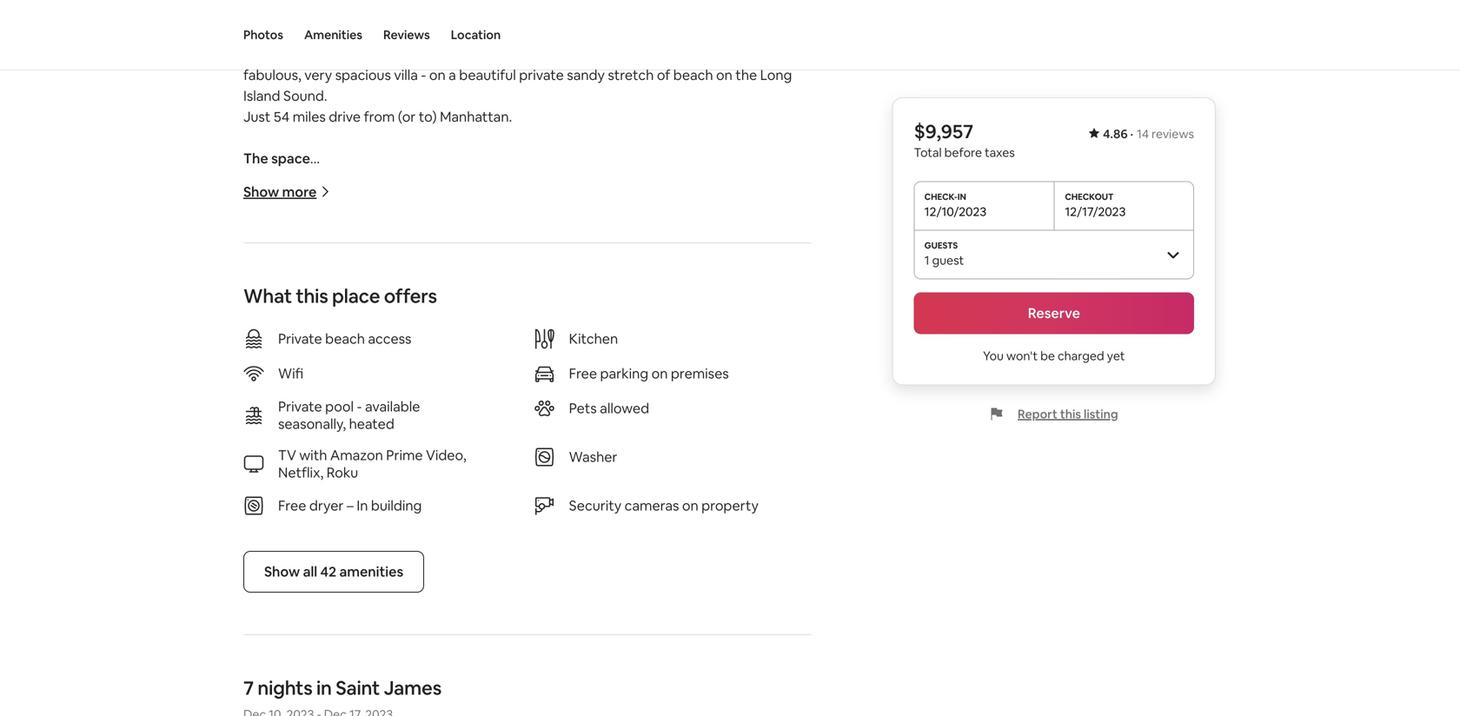 Task type: vqa. For each thing, say whether or not it's contained in the screenshot.
permitted;
yes



Task type: locate. For each thing, give the bounding box(es) containing it.
1 horizontal spatial guest
[[932, 253, 964, 268]]

which up the guests;
[[719, 462, 756, 480]]

which inside please note that the primary guest will need to sign our rental agreement, which is just a set of reasonable rules, including: a maximum of 12 daytime and 10 overnight guests; one dog is permitted; smoking isn't permitted inside the house.
[[719, 462, 756, 480]]

0 vertical spatial rules,
[[712, 400, 746, 418]]

house.
[[576, 504, 618, 522]]

free down netflix,
[[278, 497, 306, 515]]

1 vertical spatial guest
[[427, 462, 463, 480]]

de-
[[365, 170, 387, 188]]

0 horizontal spatial nissequogue
[[243, 233, 326, 251]]

2 vertical spatial long
[[528, 316, 560, 334]]

2 horizontal spatial beach
[[764, 337, 804, 355]]

1 horizontal spatial your
[[597, 337, 625, 355]]

0 vertical spatial property
[[337, 400, 394, 418]]

$9,957 total before taxes
[[914, 119, 1015, 160]]

prime
[[386, 446, 423, 464]]

amazon
[[330, 446, 383, 464]]

a left 1-
[[325, 316, 332, 334]]

we
[[705, 45, 724, 63]]

1 horizontal spatial beach
[[673, 66, 713, 84]]

the inside welcome to the beach house!  we hope you enjoy our home as much as we do!  it's a fabulous, very spacious villa - on a beautiful private sandy stretch of beach on the long island sound. just 54 miles drive from (or to) manhattan.
[[324, 45, 349, 63]]

our inside please note that the primary guest will need to sign our rental agreement, which is just a set of reasonable rules, including: a maximum of 12 daytime and 10 overnight guests; one dog is permitted; smoking isn't permitted inside the house.
[[571, 462, 593, 480]]

this left listing on the bottom right of the page
[[1060, 406, 1081, 422]]

this
[[296, 284, 328, 308], [1060, 406, 1081, 422]]

this for place
[[296, 284, 328, 308]]

the inside 'this property's cul-de-sac location at the north end of gorgeous nissequogue provides a feeling of being surrounded by nature, and affords a feeling of privacy and peace of mind.'
[[482, 170, 504, 188]]

a left video
[[601, 546, 609, 564]]

agreement,
[[639, 462, 715, 480]]

0 horizontal spatial beach
[[325, 330, 365, 348]]

0 vertical spatial with
[[530, 254, 558, 272]]

as up stretch
[[632, 45, 646, 63]]

1 vertical spatial long
[[452, 254, 484, 272]]

long down it's
[[760, 66, 792, 84]]

to inside our house is a 1-minute drive to smithtown's long beach public marina and boat ramps (where you can launch your motorboat or sailboat from your trailer), and the town beach which has lifeguards and windsurfing classes.
[[429, 316, 443, 334]]

an down stony
[[561, 254, 576, 272]]

1 vertical spatial you
[[291, 337, 314, 355]]

much
[[649, 45, 685, 63]]

7
[[243, 676, 254, 701]]

james right saint
[[384, 676, 442, 701]]

nissequogue up privacy
[[654, 170, 737, 188]]

0 horizontal spatial guest
[[427, 462, 463, 480]]

2 horizontal spatial long
[[760, 66, 792, 84]]

1 this from the top
[[243, 170, 269, 188]]

this up "shared"
[[243, 400, 269, 418]]

single
[[429, 400, 466, 418]]

0 vertical spatial to
[[307, 45, 321, 63]]

privacy
[[639, 191, 685, 209]]

on
[[429, 66, 446, 84], [716, 66, 733, 84], [652, 365, 668, 382], [682, 497, 699, 515]]

be
[[1041, 348, 1055, 364]]

1 vertical spatial we
[[357, 421, 378, 438]]

the down do!
[[736, 66, 757, 84]]

a left single
[[419, 400, 426, 418]]

pool
[[325, 398, 354, 415]]

more
[[282, 183, 317, 201]]

private beach access
[[278, 330, 412, 348]]

1 vertical spatial this
[[243, 400, 269, 418]]

0 horizontal spatial from
[[364, 108, 395, 126]]

private for private pool - available seasonally, heated
[[278, 398, 322, 415]]

drive right the miles
[[329, 108, 361, 126]]

0 vertical spatial this
[[243, 170, 269, 188]]

nissequogue inside nissequogue and its nearby villages - including stony brook, port jefferson, and st. james - are a wonderful, special part of long island, with an abundance of natural beauty, great restaurants, nature reserves and hiking.
[[243, 233, 326, 251]]

great inside - central cooling - private beach, great for swimming, water sports, and fishing
[[348, 692, 382, 710]]

long up 'hiking.'
[[452, 254, 484, 272]]

our
[[243, 316, 268, 334]]

drone
[[267, 546, 305, 564]]

amenities
[[339, 563, 403, 581]]

village
[[669, 400, 709, 418]]

private inside private pool - available seasonally, heated
[[278, 398, 322, 415]]

1 horizontal spatial we
[[444, 45, 465, 63]]

access
[[368, 330, 412, 348]]

long
[[760, 66, 792, 84], [452, 254, 484, 272], [528, 316, 560, 334]]

- left are
[[243, 254, 249, 272]]

our up daytime
[[571, 462, 593, 480]]

private down central
[[255, 692, 299, 710]]

rules, left no
[[712, 400, 746, 418]]

nights
[[258, 676, 313, 701]]

1 vertical spatial free
[[278, 497, 306, 515]]

0 horizontal spatial which
[[243, 358, 281, 376]]

0 vertical spatial from
[[364, 108, 395, 126]]

natural
[[670, 254, 715, 272]]

0 vertical spatial an
[[561, 254, 576, 272]]

0 vertical spatial drive
[[329, 108, 361, 126]]

0 horizontal spatial to
[[307, 45, 321, 63]]

reserve button
[[914, 293, 1194, 334]]

of inside welcome to the beach house!  we hope you enjoy our home as much as we do!  it's a fabulous, very spacious villa - on a beautiful private sandy stretch of beach on the long island sound. just 54 miles drive from (or to) manhattan.
[[657, 66, 670, 84]]

0 vertical spatial private
[[278, 330, 322, 348]]

2 vertical spatial our
[[750, 546, 771, 564]]

a down end
[[565, 191, 573, 209]]

and right plans,
[[574, 546, 598, 564]]

1 vertical spatial property
[[702, 497, 759, 515]]

0 vertical spatial james
[[769, 233, 811, 251]]

1 vertical spatial an
[[285, 400, 300, 418]]

0 horizontal spatial free
[[278, 497, 306, 515]]

0 horizontal spatial property
[[337, 400, 394, 418]]

long inside our house is a 1-minute drive to smithtown's long beach public marina and boat ramps (where you can launch your motorboat or sailboat from your trailer), and the town beach which has lifeguards and windsurfing classes.
[[528, 316, 560, 334]]

-
[[421, 66, 426, 84], [472, 233, 478, 251], [243, 254, 249, 272], [357, 398, 362, 415], [246, 671, 252, 689], [246, 692, 252, 710]]

drive inside welcome to the beach house!  we hope you enjoy our home as much as we do!  it's a fabulous, very spacious villa - on a beautiful private sandy stretch of beach on the long island sound. just 54 miles drive from (or to) manhattan.
[[329, 108, 361, 126]]

0 vertical spatial which
[[243, 358, 281, 376]]

marina
[[647, 316, 691, 334]]

1 as from the left
[[632, 45, 646, 63]]

2 vertical spatial private
[[255, 692, 299, 710]]

1 vertical spatial private
[[278, 398, 322, 415]]

1 vertical spatial this
[[1060, 406, 1081, 422]]

1 vertical spatial drive
[[394, 316, 426, 334]]

manhattan.
[[440, 108, 512, 126]]

we inside this is an ideal property for a single family and their guests. (as per village rules, no "shared" rentals.)  we cannot host weddings.
[[357, 421, 378, 438]]

private up "rentals.)"
[[278, 398, 322, 415]]

an
[[561, 254, 576, 272], [285, 400, 300, 418]]

1 vertical spatial from
[[562, 337, 593, 355]]

1 horizontal spatial property
[[702, 497, 759, 515]]

guest inside please note that the primary guest will need to sign our rental agreement, which is just a set of reasonable rules, including: a maximum of 12 daytime and 10 overnight guests; one dog is permitted; smoking isn't permitted inside the house.
[[427, 462, 463, 480]]

beach for has
[[764, 337, 804, 355]]

a
[[775, 45, 782, 63], [449, 66, 456, 84], [798, 170, 805, 188], [565, 191, 573, 209], [275, 254, 283, 272], [325, 316, 332, 334], [419, 400, 426, 418], [798, 462, 805, 480], [601, 546, 609, 564]]

long inside nissequogue and its nearby villages - including stony brook, port jefferson, and st. james - are a wonderful, special part of long island, with an abundance of natural beauty, great restaurants, nature reserves and hiking.
[[452, 254, 484, 272]]

0 horizontal spatial as
[[632, 45, 646, 63]]

·
[[1130, 126, 1134, 142]]

abundance
[[579, 254, 651, 272]]

of left natural at top
[[654, 254, 667, 272]]

property down agreement,
[[702, 497, 759, 515]]

rules, inside please note that the primary guest will need to sign our rental agreement, which is just a set of reasonable rules, including: a maximum of 12 daytime and 10 overnight guests; one dog is permitted; smoking isn't permitted inside the house.
[[356, 483, 390, 501]]

0 horizontal spatial you
[[291, 337, 314, 355]]

the right at
[[482, 170, 504, 188]]

this down the space on the left of the page
[[243, 170, 269, 188]]

1 vertical spatial our
[[571, 462, 593, 480]]

show inside button
[[264, 563, 300, 581]]

free for free parking on premises
[[569, 365, 597, 382]]

guest inside 1 guest dropdown button
[[932, 253, 964, 268]]

0 horizontal spatial your
[[388, 337, 417, 355]]

permitted
[[443, 504, 508, 522]]

a right just
[[798, 462, 805, 480]]

with inside nissequogue and its nearby villages - including stony brook, port jefferson, and st. james - are a wonderful, special part of long island, with an abundance of natural beauty, great restaurants, nature reserves and hiking.
[[530, 254, 558, 272]]

1 vertical spatial with
[[299, 446, 327, 464]]

primary
[[374, 462, 424, 480]]

our down the guests;
[[750, 546, 771, 564]]

house!
[[394, 45, 438, 63]]

your right 'launch'
[[388, 337, 417, 355]]

with down stony
[[530, 254, 558, 272]]

1 horizontal spatial beach
[[563, 316, 602, 334]]

beach inside welcome to the beach house!  we hope you enjoy our home as much as we do!  it's a fabulous, very spacious villa - on a beautiful private sandy stretch of beach on the long island sound. just 54 miles drive from (or to) manhattan.
[[673, 66, 713, 84]]

classes.
[[481, 358, 529, 376]]

this inside this is an ideal property for a single family and their guests. (as per village rules, no "shared" rentals.)  we cannot host weddings.
[[243, 400, 269, 418]]

show down the space on the left of the page
[[243, 183, 279, 201]]

james right st.
[[769, 233, 811, 251]]

0 horizontal spatial drive
[[329, 108, 361, 126]]

0 horizontal spatial beach
[[352, 45, 391, 63]]

and down part
[[424, 275, 448, 292]]

space
[[271, 149, 310, 167]]

one
[[783, 483, 808, 501]]

it's
[[754, 45, 772, 63]]

the left 'space' on the top left
[[243, 149, 268, 167]]

guest right 1
[[932, 253, 964, 268]]

this for listing
[[1060, 406, 1081, 422]]

a inside our house is a 1-minute drive to smithtown's long beach public marina and boat ramps (where you can launch your motorboat or sailboat from your trailer), and the town beach which has lifeguards and windsurfing classes.
[[325, 316, 332, 334]]

0 vertical spatial long
[[760, 66, 792, 84]]

1 horizontal spatial great
[[768, 254, 803, 272]]

1 horizontal spatial an
[[561, 254, 576, 272]]

from right sailboat
[[562, 337, 593, 355]]

surrounded
[[346, 191, 420, 209]]

1 vertical spatial beach
[[563, 316, 602, 334]]

which down (where
[[243, 358, 281, 376]]

1 horizontal spatial which
[[719, 462, 756, 480]]

0 vertical spatial for
[[397, 400, 415, 418]]

this down wonderful,
[[296, 284, 328, 308]]

1 vertical spatial rules,
[[356, 483, 390, 501]]

1 horizontal spatial you
[[504, 45, 528, 63]]

is right dog
[[272, 504, 282, 522]]

0 vertical spatial free
[[569, 365, 597, 382]]

of down much
[[657, 66, 670, 84]]

for right saint
[[385, 692, 404, 710]]

0 horizontal spatial an
[[285, 400, 300, 418]]

is left 1-
[[312, 316, 322, 334]]

0 horizontal spatial the
[[243, 149, 268, 167]]

we down location
[[444, 45, 465, 63]]

and up beauty,
[[722, 233, 746, 251]]

1 horizontal spatial free
[[569, 365, 597, 382]]

private for private beach access
[[278, 330, 322, 348]]

0 horizontal spatial feeling
[[243, 191, 287, 209]]

as
[[632, 45, 646, 63], [688, 45, 702, 63]]

with inside tv with amazon prime video, netflix, roku
[[299, 446, 327, 464]]

long up sailboat
[[528, 316, 560, 334]]

on down house!
[[429, 66, 446, 84]]

is up "shared"
[[272, 400, 282, 418]]

nissequogue up are
[[243, 233, 326, 251]]

brook,
[[581, 233, 622, 251]]

beach left the public
[[563, 316, 602, 334]]

this for this property's cul-de-sac location at the north end of gorgeous nissequogue provides a feeling of being surrounded by nature, and affords a feeling of privacy and peace of mind.
[[243, 170, 269, 188]]

1 horizontal spatial james
[[769, 233, 811, 251]]

cooling
[[305, 671, 352, 689]]

ramps
[[754, 316, 794, 334]]

1 vertical spatial for
[[385, 692, 404, 710]]

nature
[[322, 275, 364, 292]]

0 horizontal spatial rules,
[[356, 483, 390, 501]]

motorboat
[[420, 337, 490, 355]]

st.
[[749, 233, 766, 251]]

0 horizontal spatial we
[[357, 421, 378, 438]]

place
[[332, 284, 380, 308]]

0 vertical spatial guest
[[932, 253, 964, 268]]

fabulous,
[[243, 66, 301, 84]]

1 horizontal spatial rules,
[[712, 400, 746, 418]]

family
[[469, 400, 508, 418]]

show left all
[[264, 563, 300, 581]]

- inside private pool - available seasonally, heated
[[357, 398, 362, 415]]

0 horizontal spatial this
[[296, 284, 328, 308]]

island
[[243, 87, 280, 105]]

guests.
[[571, 400, 617, 418]]

the down boat at the top of the page
[[704, 337, 725, 355]]

of down property's
[[290, 191, 304, 209]]

0 vertical spatial this
[[296, 284, 328, 308]]

0 vertical spatial great
[[768, 254, 803, 272]]

2 vertical spatial to
[[525, 462, 539, 480]]

and left their
[[511, 400, 535, 418]]

a inside nissequogue and its nearby villages - including stony brook, port jefferson, and st. james - are a wonderful, special part of long island, with an abundance of natural beauty, great restaurants, nature reserves and hiking.
[[275, 254, 283, 272]]

0 vertical spatial show
[[243, 183, 279, 201]]

1 horizontal spatial with
[[530, 254, 558, 272]]

island,
[[487, 254, 527, 272]]

1 vertical spatial nissequogue
[[243, 233, 326, 251]]

- right pool
[[357, 398, 362, 415]]

beach for the
[[673, 66, 713, 84]]

to inside please note that the primary guest will need to sign our rental agreement, which is just a set of reasonable rules, including: a maximum of 12 daytime and 10 overnight guests; one dog is permitted; smoking isn't permitted inside the house.
[[525, 462, 539, 480]]

stony
[[541, 233, 578, 251]]

to up very
[[307, 45, 321, 63]]

stretch
[[608, 66, 654, 84]]

location
[[412, 170, 463, 188]]

just
[[243, 108, 271, 126]]

- left "nights"
[[246, 692, 252, 710]]

for up cannot
[[397, 400, 415, 418]]

jefferson,
[[655, 233, 719, 251]]

nissequogue and its nearby villages - including stony brook, port jefferson, and st. james - are a wonderful, special part of long island, with an abundance of natural beauty, great restaurants, nature reserves and hiking.
[[243, 233, 814, 292]]

you right hope
[[504, 45, 528, 63]]

of right footage
[[362, 546, 376, 564]]

which inside our house is a 1-minute drive to smithtown's long beach public marina and boat ramps (where you can launch your motorboat or sailboat from your trailer), and the town beach which has lifeguards and windsurfing classes.
[[243, 358, 281, 376]]

our up sandy in the top of the page
[[568, 45, 590, 63]]

property up cannot
[[337, 400, 394, 418]]

0 vertical spatial the
[[324, 45, 349, 63]]

the down the amenities
[[324, 45, 349, 63]]

the down 12
[[551, 504, 573, 522]]

1 vertical spatial to
[[429, 316, 443, 334]]

1 horizontal spatial drive
[[394, 316, 426, 334]]

"shared"
[[243, 421, 297, 438]]

a up mind.
[[798, 170, 805, 188]]

1 horizontal spatial to
[[429, 316, 443, 334]]

0 horizontal spatial long
[[452, 254, 484, 272]]

to left sign
[[525, 462, 539, 480]]

free
[[569, 365, 597, 382], [278, 497, 306, 515]]

1 horizontal spatial from
[[562, 337, 593, 355]]

an left 'ideal'
[[285, 400, 300, 418]]

1 vertical spatial great
[[348, 692, 382, 710]]

1 vertical spatial james
[[384, 676, 442, 701]]

1 horizontal spatial the
[[324, 45, 349, 63]]

you up 'has'
[[291, 337, 314, 355]]

private up 'has'
[[278, 330, 322, 348]]

0 horizontal spatial great
[[348, 692, 382, 710]]

0 vertical spatial you
[[504, 45, 528, 63]]

$9,957
[[914, 119, 974, 144]]

and down access on the top left
[[375, 358, 399, 376]]

dryer
[[309, 497, 344, 515]]

this is an ideal property for a single family and their guests. (as per village rules, no "shared" rentals.)  we cannot host weddings.
[[243, 400, 768, 438]]

we up amazon
[[357, 421, 378, 438]]

2 this from the top
[[243, 400, 269, 418]]

0 vertical spatial beach
[[352, 45, 391, 63]]

on right 10
[[682, 497, 699, 515]]

1 vertical spatial which
[[719, 462, 756, 480]]

will
[[466, 462, 487, 480]]

1 feeling from the left
[[243, 191, 287, 209]]

nissequogue
[[654, 170, 737, 188], [243, 233, 326, 251]]

1 horizontal spatial this
[[1060, 406, 1081, 422]]

(where
[[243, 337, 288, 355]]

you inside welcome to the beach house!  we hope you enjoy our home as much as we do!  it's a fabulous, very spacious villa - on a beautiful private sandy stretch of beach on the long island sound. just 54 miles drive from (or to) manhattan.
[[504, 45, 528, 63]]

great right beach,
[[348, 692, 382, 710]]

port
[[625, 233, 652, 251]]

sailboat
[[509, 337, 559, 355]]

our inside welcome to the beach house!  we hope you enjoy our home as much as we do!  it's a fabulous, very spacious villa - on a beautiful private sandy stretch of beach on the long island sound. just 54 miles drive from (or to) manhattan.
[[568, 45, 590, 63]]

you won't be charged yet
[[983, 348, 1125, 364]]

free up pets
[[569, 365, 597, 382]]

of
[[657, 66, 670, 84], [573, 170, 587, 188], [290, 191, 304, 209], [622, 191, 636, 209], [758, 191, 772, 209], [435, 254, 449, 272], [654, 254, 667, 272], [266, 483, 280, 501], [536, 483, 550, 501], [362, 546, 376, 564], [734, 546, 747, 564]]

beach inside welcome to the beach house!  we hope you enjoy our home as much as we do!  it's a fabulous, very spacious villa - on a beautiful private sandy stretch of beach on the long island sound. just 54 miles drive from (or to) manhattan.
[[352, 45, 391, 63]]

and inside for drone footage of the neighborhood, floor plans, and a video walkthrough of our home, please visit: beachhouseny[dot]wordpress[dot]com
[[574, 546, 598, 564]]

feeling
[[243, 191, 287, 209], [576, 191, 619, 209]]

has
[[284, 358, 306, 376]]

a right are
[[275, 254, 283, 272]]

beachhouseny[dot]wordpress[dot]com
[[253, 588, 512, 605]]

to up motorboat
[[429, 316, 443, 334]]

with
[[530, 254, 558, 272], [299, 446, 327, 464]]

beautiful
[[459, 66, 516, 84]]

1 horizontal spatial long
[[528, 316, 560, 334]]

and left boat at the top of the page
[[694, 316, 718, 334]]

this inside 'this property's cul-de-sac location at the north end of gorgeous nissequogue provides a feeling of being surrounded by nature, and affords a feeling of privacy and peace of mind.'
[[243, 170, 269, 188]]

0 horizontal spatial with
[[299, 446, 327, 464]]

and left the fishing
[[566, 692, 590, 710]]

0 vertical spatial our
[[568, 45, 590, 63]]

- right villa
[[421, 66, 426, 84]]

the down smoking
[[379, 546, 400, 564]]

beach inside our house is a 1-minute drive to smithtown's long beach public marina and boat ramps (where you can launch your motorboat or sailboat from your trailer), and the town beach which has lifeguards and windsurfing classes.
[[764, 337, 804, 355]]

can
[[317, 337, 340, 355]]

for inside this is an ideal property for a single family and their guests. (as per village rules, no "shared" rentals.)  we cannot host weddings.
[[397, 400, 415, 418]]

feeling down the space on the left of the page
[[243, 191, 287, 209]]

private inside - central cooling - private beach, great for swimming, water sports, and fishing
[[255, 692, 299, 710]]

2 horizontal spatial to
[[525, 462, 539, 480]]

and left 10
[[625, 483, 649, 501]]

rules, up smoking
[[356, 483, 390, 501]]

4.86
[[1103, 126, 1128, 142]]

charged
[[1058, 348, 1104, 364]]

0 vertical spatial nissequogue
[[654, 170, 737, 188]]

2 feeling from the left
[[576, 191, 619, 209]]

1 horizontal spatial feeling
[[576, 191, 619, 209]]

1 vertical spatial show
[[264, 563, 300, 581]]

feeling down gorgeous in the left top of the page
[[576, 191, 619, 209]]

cul-
[[342, 170, 365, 188]]

0 horizontal spatial james
[[384, 676, 442, 701]]

10
[[653, 483, 667, 501]]

a inside please note that the primary guest will need to sign our rental agreement, which is just a set of reasonable rules, including: a maximum of 12 daytime and 10 overnight guests; one dog is permitted; smoking isn't permitted inside the house.
[[798, 462, 805, 480]]

beach up spacious
[[352, 45, 391, 63]]

our inside for drone footage of the neighborhood, floor plans, and a video walkthrough of our home, please visit: beachhouseny[dot]wordpress[dot]com
[[750, 546, 771, 564]]

your down the public
[[597, 337, 625, 355]]

1 horizontal spatial nissequogue
[[654, 170, 737, 188]]

by
[[423, 191, 439, 209]]

1 horizontal spatial as
[[688, 45, 702, 63]]



Task type: describe. For each thing, give the bounding box(es) containing it.
of down villages
[[435, 254, 449, 272]]

that
[[320, 462, 347, 480]]

(or
[[398, 108, 416, 126]]

weddings.
[[461, 421, 526, 438]]

and inside - central cooling - private beach, great for swimming, water sports, and fishing
[[566, 692, 590, 710]]

video
[[612, 546, 647, 564]]

photos
[[243, 27, 283, 43]]

a right it's
[[775, 45, 782, 63]]

rules, inside this is an ideal property for a single family and their guests. (as per village rules, no "shared" rentals.)  we cannot host weddings.
[[712, 400, 746, 418]]

including
[[481, 233, 538, 251]]

please
[[286, 567, 328, 584]]

a inside this is an ideal property for a single family and their guests. (as per village rules, no "shared" rentals.)  we cannot host weddings.
[[419, 400, 426, 418]]

villages
[[422, 233, 469, 251]]

drive inside our house is a 1-minute drive to smithtown's long beach public marina and boat ramps (where you can launch your motorboat or sailboat from your trailer), and the town beach which has lifeguards and windsurfing classes.
[[394, 316, 426, 334]]

smoking
[[356, 504, 411, 522]]

location
[[451, 27, 501, 43]]

free dryer – in building
[[278, 497, 422, 515]]

show for show all 42 amenities
[[264, 563, 300, 581]]

reviews
[[383, 27, 430, 43]]

saint
[[336, 676, 380, 701]]

rentals.)
[[300, 421, 351, 438]]

on down the we
[[716, 66, 733, 84]]

for inside - central cooling - private beach, great for swimming, water sports, and fishing
[[385, 692, 404, 710]]

building
[[371, 497, 422, 515]]

2 your from the left
[[597, 337, 625, 355]]

a inside for drone footage of the neighborhood, floor plans, and a video walkthrough of our home, please visit: beachhouseny[dot]wordpress[dot]com
[[601, 546, 609, 564]]

and down north
[[490, 191, 514, 209]]

1 your from the left
[[388, 337, 417, 355]]

please
[[243, 462, 284, 480]]

plans,
[[534, 546, 571, 564]]

of right end
[[573, 170, 587, 188]]

nearby
[[375, 233, 419, 251]]

on down trailer),
[[652, 365, 668, 382]]

nature,
[[442, 191, 487, 209]]

4.86 · 14 reviews
[[1103, 126, 1194, 142]]

heated
[[349, 415, 395, 433]]

miles
[[293, 108, 326, 126]]

you inside our house is a 1-minute drive to smithtown's long beach public marina and boat ramps (where you can launch your motorboat or sailboat from your trailer), and the town beach which has lifeguards and windsurfing classes.
[[291, 337, 314, 355]]

1 guest button
[[914, 230, 1194, 279]]

show all 42 amenities
[[264, 563, 403, 581]]

show for show more
[[243, 183, 279, 201]]

host
[[429, 421, 458, 438]]

before
[[945, 145, 982, 160]]

please note that the primary guest will need to sign our rental agreement, which is just a set of reasonable rules, including: a maximum of 12 daytime and 10 overnight guests; one dog is permitted; smoking isn't permitted inside the house.
[[243, 462, 811, 522]]

permitted;
[[285, 504, 353, 522]]

in
[[316, 676, 332, 701]]

beach inside our house is a 1-minute drive to smithtown's long beach public marina and boat ramps (where you can launch your motorboat or sailboat from your trailer), and the town beach which has lifeguards and windsurfing classes.
[[563, 316, 602, 334]]

sound.
[[283, 87, 327, 105]]

seasonally,
[[278, 415, 346, 433]]

location button
[[451, 0, 501, 70]]

walkthrough
[[650, 546, 731, 564]]

security cameras on property
[[569, 497, 759, 515]]

nissequogue inside 'this property's cul-de-sac location at the north end of gorgeous nissequogue provides a feeling of being surrounded by nature, and affords a feeling of privacy and peace of mind.'
[[654, 170, 737, 188]]

2 as from the left
[[688, 45, 702, 63]]

report
[[1018, 406, 1058, 422]]

and down marina
[[676, 337, 700, 355]]

1 vertical spatial the
[[243, 149, 268, 167]]

and left its
[[329, 233, 354, 251]]

smithtown's
[[446, 316, 525, 334]]

the inside welcome to the beach house!  we hope you enjoy our home as much as we do!  it's a fabulous, very spacious villa - on a beautiful private sandy stretch of beach on the long island sound. just 54 miles drive from (or to) manhattan.
[[736, 66, 757, 84]]

for drone footage of the neighborhood, floor plans, and a video walkthrough of our home, please visit: beachhouseny[dot]wordpress[dot]com
[[243, 546, 775, 605]]

you
[[983, 348, 1004, 364]]

is inside our house is a 1-minute drive to smithtown's long beach public marina and boat ramps (where you can launch your motorboat or sailboat from your trailer), and the town beach which has lifeguards and windsurfing classes.
[[312, 316, 322, 334]]

their
[[538, 400, 568, 418]]

taxes
[[985, 145, 1015, 160]]

fishing
[[593, 692, 635, 710]]

42
[[320, 563, 336, 581]]

from inside welcome to the beach house!  we hope you enjoy our home as much as we do!  it's a fabulous, very spacious villa - on a beautiful private sandy stretch of beach on the long island sound. just 54 miles drive from (or to) manhattan.
[[364, 108, 395, 126]]

and inside this is an ideal property for a single family and their guests. (as per village rules, no "shared" rentals.)  we cannot host weddings.
[[511, 400, 535, 418]]

visit:
[[331, 567, 360, 584]]

from inside our house is a 1-minute drive to smithtown's long beach public marina and boat ramps (where you can launch your motorboat or sailboat from your trailer), and the town beach which has lifeguards and windsurfing classes.
[[562, 337, 593, 355]]

amenities button
[[304, 0, 362, 70]]

the right that
[[350, 462, 371, 480]]

of right 'set'
[[266, 483, 280, 501]]

an inside this is an ideal property for a single family and their guests. (as per village rules, no "shared" rentals.)  we cannot host weddings.
[[285, 400, 300, 418]]

minute
[[346, 316, 391, 334]]

this for this is an ideal property for a single family and their guests. (as per village rules, no "shared" rentals.)  we cannot host weddings.
[[243, 400, 269, 418]]

long inside welcome to the beach house!  we hope you enjoy our home as much as we do!  it's a fabulous, very spacious villa - on a beautiful private sandy stretch of beach on the long island sound. just 54 miles drive from (or to) manhattan.
[[760, 66, 792, 84]]

- inside welcome to the beach house!  we hope you enjoy our home as much as we do!  it's a fabulous, very spacious villa - on a beautiful private sandy stretch of beach on the long island sound. just 54 miles drive from (or to) manhattan.
[[421, 66, 426, 84]]

of down gorgeous in the left top of the page
[[622, 191, 636, 209]]

report this listing
[[1018, 406, 1118, 422]]

town
[[728, 337, 761, 355]]

roku
[[327, 464, 358, 481]]

its
[[357, 233, 372, 251]]

this property's cul-de-sac location at the north end of gorgeous nissequogue provides a feeling of being surrounded by nature, and affords a feeling of privacy and peace of mind.
[[243, 170, 810, 209]]

end
[[545, 170, 570, 188]]

very
[[304, 66, 332, 84]]

for
[[243, 546, 264, 564]]

to inside welcome to the beach house!  we hope you enjoy our home as much as we do!  it's a fabulous, very spacious villa - on a beautiful private sandy stretch of beach on the long island sound. just 54 miles drive from (or to) manhattan.
[[307, 45, 321, 63]]

set
[[243, 483, 263, 501]]

the inside for drone footage of the neighborhood, floor plans, and a video walkthrough of our home, please visit: beachhouseny[dot]wordpress[dot]com
[[379, 546, 400, 564]]

is inside this is an ideal property for a single family and their guests. (as per village rules, no "shared" rentals.)  we cannot host weddings.
[[272, 400, 282, 418]]

tv with amazon prime video, netflix, roku
[[278, 446, 466, 481]]

free for free dryer – in building
[[278, 497, 306, 515]]

james inside nissequogue and its nearby villages - including stony brook, port jefferson, and st. james - are a wonderful, special part of long island, with an abundance of natural beauty, great restaurants, nature reserves and hiking.
[[769, 233, 811, 251]]

what this place offers
[[243, 284, 437, 308]]

of left 12
[[536, 483, 550, 501]]

a left beautiful
[[449, 66, 456, 84]]

in
[[357, 497, 368, 515]]

is left just
[[759, 462, 769, 480]]

of right walkthrough
[[734, 546, 747, 564]]

free parking on premises
[[569, 365, 729, 382]]

and left peace
[[688, 191, 712, 209]]

property inside this is an ideal property for a single family and their guests. (as per village rules, no "shared" rentals.)  we cannot host weddings.
[[337, 400, 394, 418]]

part
[[405, 254, 432, 272]]

- right villages
[[472, 233, 478, 251]]

house
[[271, 316, 309, 334]]

the inside our house is a 1-minute drive to smithtown's long beach public marina and boat ramps (where you can launch your motorboat or sailboat from your trailer), and the town beach which has lifeguards and windsurfing classes.
[[704, 337, 725, 355]]

per
[[644, 400, 666, 418]]

hope
[[468, 45, 501, 63]]

and inside please note that the primary guest will need to sign our rental agreement, which is just a set of reasonable rules, including: a maximum of 12 daytime and 10 overnight guests; one dog is permitted; smoking isn't permitted inside the house.
[[625, 483, 649, 501]]

parking
[[600, 365, 649, 382]]

washer
[[569, 448, 618, 466]]

just
[[772, 462, 795, 480]]

of down 'provides'
[[758, 191, 772, 209]]

lifeguards
[[309, 358, 372, 376]]

we inside welcome to the beach house!  we hope you enjoy our home as much as we do!  it's a fabulous, very spacious villa - on a beautiful private sandy stretch of beach on the long island sound. just 54 miles drive from (or to) manhattan.
[[444, 45, 465, 63]]

welcome
[[243, 45, 304, 63]]

report this listing button
[[990, 406, 1118, 422]]

great inside nissequogue and its nearby villages - including stony brook, port jefferson, and st. james - are a wonderful, special part of long island, with an abundance of natural beauty, great restaurants, nature reserves and hiking.
[[768, 254, 803, 272]]

property's
[[272, 170, 339, 188]]

pets
[[569, 399, 597, 417]]

sac
[[387, 170, 409, 188]]

cameras
[[625, 497, 679, 515]]

inside
[[511, 504, 548, 522]]

listing
[[1084, 406, 1118, 422]]

pets allowed
[[569, 399, 649, 417]]

private pool - available seasonally, heated
[[278, 398, 420, 433]]

- left central
[[246, 671, 252, 689]]

an inside nissequogue and its nearby villages - including stony brook, port jefferson, and st. james - are a wonderful, special part of long island, with an abundance of natural beauty, great restaurants, nature reserves and hiking.
[[561, 254, 576, 272]]

windsurfing
[[402, 358, 478, 376]]

or
[[493, 337, 506, 355]]

floor
[[501, 546, 531, 564]]

tv
[[278, 446, 296, 464]]



